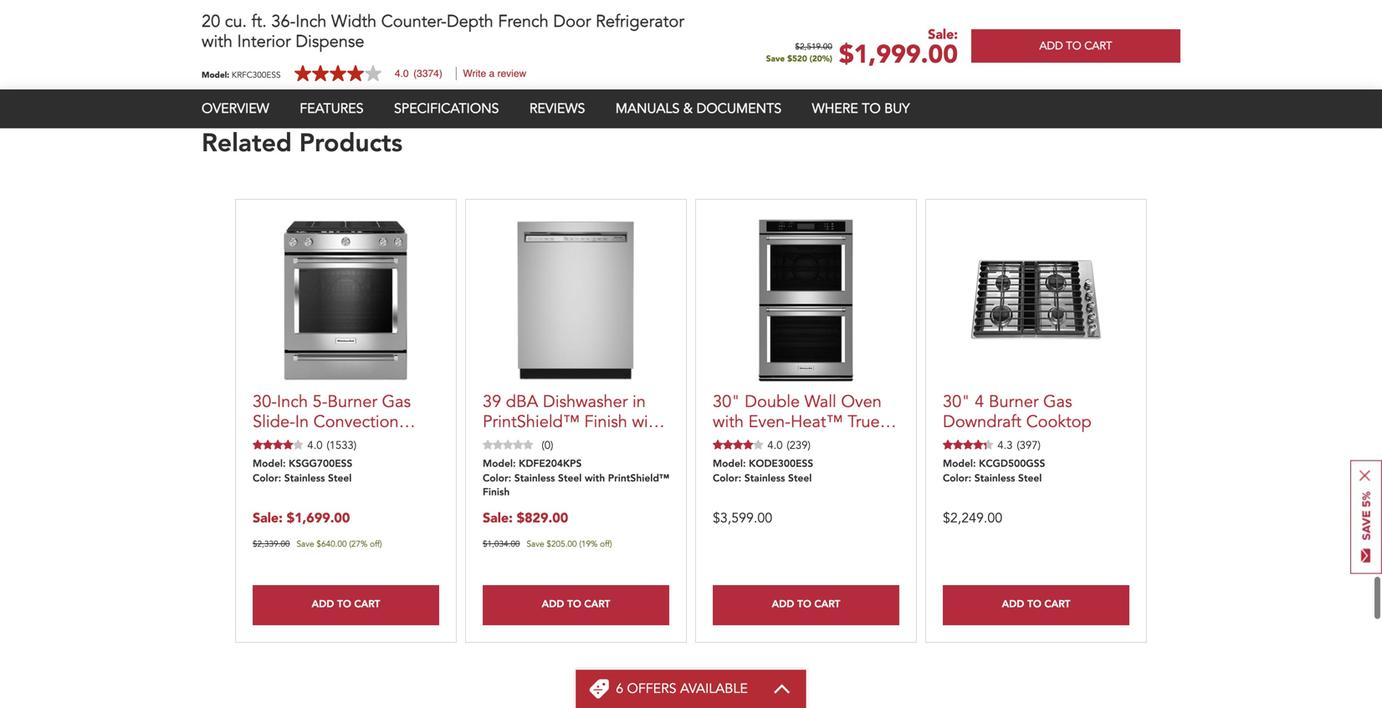 Task type: describe. For each thing, give the bounding box(es) containing it.
promo tag image
[[589, 679, 609, 699]]

$520
[[787, 53, 807, 64]]

model: up overview 'link'
[[202, 69, 229, 81]]

4.3
[[998, 439, 1013, 454]]

$205.00
[[547, 539, 577, 550]]

$640.00
[[317, 539, 347, 550]]

sale: for $1,999.00
[[928, 26, 958, 44]]

interior
[[237, 30, 291, 53]]

6 offers available
[[616, 680, 748, 699]]

range
[[253, 431, 300, 454]]

kdfe204kps
[[519, 460, 582, 470]]

cart
[[1084, 38, 1112, 54]]

1 add from the left
[[312, 600, 334, 610]]

kcgd500gss
[[979, 460, 1045, 470]]

krfc300ess
[[232, 69, 281, 81]]

where to buy
[[812, 100, 910, 118]]

(1533)
[[327, 439, 356, 454]]

specifications
[[394, 100, 499, 118]]

sale: $1,999.00
[[839, 26, 958, 72]]

add to cart button for 30" 4 burner gas downdraft cooktop
[[943, 586, 1129, 626]]

model: kode300ess color: stainless steel
[[713, 460, 813, 484]]

level
[[526, 431, 565, 454]]

steel for printshield™
[[558, 474, 582, 484]]

add to cart button for 30-inch 5-burner gas slide-in convection range
[[253, 586, 439, 626]]

specifications link
[[394, 100, 499, 118]]

features link
[[300, 100, 364, 118]]

(20%)
[[810, 53, 832, 64]]

add inside $3,599.00 add to cart
[[772, 600, 794, 610]]

4.0 (1533)
[[307, 439, 356, 454]]

sale: $829.00
[[483, 509, 568, 528]]

counter-
[[381, 10, 447, 33]]

$2,249.00 add to cart
[[943, 509, 1070, 610]]

stainless inside model: kode300ess color: stainless steel
[[744, 474, 785, 484]]

39 dba dishwasher in printshield™ finish with third level utensil rack
[[483, 391, 663, 454]]

$2,339.00 save $640.00 (27% off)
[[253, 539, 382, 550]]

(239)
[[787, 439, 811, 454]]

depth
[[447, 10, 493, 33]]

3 add to cart button from the left
[[713, 586, 899, 626]]

manuals & documents
[[616, 100, 782, 118]]

30 image for $3,599.00
[[756, 217, 856, 384]]

downdraft
[[943, 411, 1022, 434]]

steel for downdraft
[[1018, 474, 1042, 484]]

30-inch 5-burner gas slide-in convection range
[[253, 391, 411, 454]]

burner inside 30" 4 burner gas downdraft cooktop
[[989, 391, 1039, 414]]

to inside the $2,249.00 add to cart
[[1027, 600, 1041, 610]]

to
[[1066, 38, 1081, 54]]

add
[[1039, 38, 1063, 54]]

sale: for $829.00
[[483, 509, 513, 528]]

&
[[683, 100, 693, 118]]

color: for 30" 4 burner gas downdraft cooktop
[[943, 474, 971, 484]]

$1,999.00
[[839, 38, 958, 72]]

5-
[[313, 391, 327, 414]]

add to cart button for 39 dba dishwasher in printshield™ finish with third level utensil rack
[[483, 586, 669, 626]]

sale: for $1,699.00
[[253, 509, 283, 528]]

$1,034.00 save $205.00 (19% off)
[[483, 539, 612, 550]]

cu.
[[225, 10, 247, 33]]

write a review
[[463, 68, 526, 79]]

color: inside model: kode300ess color: stainless steel
[[713, 474, 741, 484]]

add to cart for range
[[312, 600, 380, 610]]

30 image for $2,249.00
[[969, 259, 1103, 342]]

a
[[489, 68, 495, 79]]

heading containing 6
[[616, 680, 748, 699]]

where to buy link
[[812, 100, 910, 118]]

gas inside 30" 4 burner gas downdraft cooktop
[[1043, 391, 1072, 414]]

write
[[463, 68, 486, 79]]

model: for 30" 4 burner gas downdraft cooktop
[[943, 460, 976, 470]]

slide-
[[253, 411, 295, 434]]

manuals & documents link
[[616, 100, 782, 118]]

model: kcgd500gss color: stainless steel
[[943, 460, 1045, 484]]

4.0 for 4.0 (3374)
[[395, 68, 409, 79]]

third
[[483, 431, 521, 454]]

model: ksgg700ess color: stainless steel
[[253, 460, 352, 484]]

stainless for 30-inch 5-burner gas slide-in convection range
[[284, 474, 325, 484]]

(27%
[[349, 539, 368, 550]]

39 dba dishwasher in printshield™ finish with third level utensil rack link
[[483, 391, 669, 454]]

close image
[[1359, 471, 1370, 481]]

dishwasher
[[543, 391, 628, 414]]

review
[[497, 68, 526, 79]]

reviews
[[529, 100, 585, 118]]

cart inside the $2,249.00 add to cart
[[1044, 600, 1070, 610]]

30-inch 5-burner gas slide-in convection range link
[[253, 391, 439, 454]]

to inside $3,599.00 add to cart
[[797, 600, 811, 610]]

width
[[331, 10, 377, 33]]

with inside model: kdfe204kps color: stainless steel with printshield™ finish
[[585, 474, 605, 484]]

in
[[632, 391, 646, 414]]

2 cart from the left
[[584, 600, 610, 610]]

door
[[553, 10, 591, 33]]

36-
[[271, 10, 296, 33]]

overview
[[202, 100, 269, 118]]

model: for 30-inch 5-burner gas slide-in convection range
[[253, 460, 286, 470]]



Task type: locate. For each thing, give the bounding box(es) containing it.
cart inside $3,599.00 add to cart
[[814, 600, 840, 610]]

save left $520
[[766, 53, 785, 64]]

color: up $3,599.00
[[713, 474, 741, 484]]

0 vertical spatial inch
[[296, 10, 327, 33]]

steel down kcgd500gss
[[1018, 474, 1042, 484]]

0 horizontal spatial add to cart
[[312, 600, 380, 610]]

with inside 20 cu. ft. 36-inch width counter-depth french door refrigerator with interior dispense
[[202, 30, 233, 53]]

save down sale: $1,699.00
[[297, 539, 314, 550]]

6
[[616, 680, 623, 699]]

2 horizontal spatial 4.0
[[767, 439, 783, 454]]

finish inside model: kdfe204kps color: stainless steel with printshield™ finish
[[483, 488, 510, 498]]

stainless down kcgd500gss
[[974, 474, 1015, 484]]

ft.
[[252, 10, 267, 33]]

4 steel from the left
[[1018, 474, 1042, 484]]

1 off) from the left
[[370, 539, 382, 550]]

1 vertical spatial finish
[[483, 488, 510, 498]]

offers
[[627, 680, 676, 699]]

model: inside "model: kcgd500gss color: stainless steel"
[[943, 460, 976, 470]]

0 horizontal spatial save
[[297, 539, 314, 550]]

inch left 5- on the bottom
[[277, 391, 308, 414]]

1 color: from the left
[[253, 474, 281, 484]]

printshield™
[[483, 411, 580, 434], [608, 474, 669, 484]]

products
[[299, 132, 402, 158]]

(19%
[[579, 539, 598, 550]]

30" 4 burner gas downdraft cooktop
[[943, 391, 1092, 434]]

sale: $1,699.00
[[253, 509, 350, 528]]

4 add from the left
[[1002, 600, 1024, 610]]

$1,699.00
[[287, 509, 350, 528]]

4.0 up 'kode300ess'
[[767, 439, 783, 454]]

1 vertical spatial with
[[632, 411, 663, 434]]

2 horizontal spatial save
[[766, 53, 785, 64]]

4 cart from the left
[[1044, 600, 1070, 610]]

$2,249.00
[[943, 509, 1002, 528]]

$2,519.00 save $520 (20%)
[[766, 43, 832, 64]]

model: down downdraft
[[943, 460, 976, 470]]

0 horizontal spatial with
[[202, 30, 233, 53]]

4.0 for 4.0 (1533)
[[307, 439, 322, 454]]

1 horizontal spatial gas
[[1043, 391, 1072, 414]]

printshield™ inside 39 dba dishwasher in printshield™ finish with third level utensil rack
[[483, 411, 580, 434]]

$1,034.00
[[483, 539, 520, 550]]

1 stainless from the left
[[284, 474, 325, 484]]

save for 39 dba dishwasher in printshield™ finish with third level utensil rack
[[527, 539, 544, 550]]

2 steel from the left
[[558, 474, 582, 484]]

in
[[295, 411, 309, 434]]

3 stainless from the left
[[744, 474, 785, 484]]

$2,519.00
[[795, 43, 832, 51]]

related
[[202, 132, 292, 158]]

model: for 39 dba dishwasher in printshield™ finish with third level utensil rack
[[483, 460, 516, 470]]

2 add to cart from the left
[[542, 600, 610, 610]]

stainless inside model: kdfe204kps color: stainless steel with printshield™ finish
[[514, 474, 555, 484]]

documents
[[696, 100, 782, 118]]

0 horizontal spatial 30 image
[[756, 217, 856, 384]]

4
[[975, 391, 984, 414]]

2 horizontal spatial sale:
[[928, 26, 958, 44]]

2 color: from the left
[[483, 474, 511, 484]]

4.0 up ksgg700ess
[[307, 439, 322, 454]]

add to cart down "(19%" at left
[[542, 600, 610, 610]]

with right utensil
[[632, 411, 663, 434]]

with down utensil
[[585, 474, 605, 484]]

1 add to cart from the left
[[312, 600, 380, 610]]

save for 30-inch 5-burner gas slide-in convection range
[[297, 539, 314, 550]]

(3374)
[[413, 68, 442, 79]]

0 vertical spatial printshield™
[[483, 411, 580, 434]]

available
[[680, 680, 748, 699]]

refrigerator
[[596, 10, 684, 33]]

dispense
[[295, 30, 364, 53]]

stainless down ksgg700ess
[[284, 474, 325, 484]]

inch inside 20 cu. ft. 36-inch width counter-depth french door refrigerator with interior dispense
[[296, 10, 327, 33]]

3 cart from the left
[[814, 600, 840, 610]]

stainless inside "model: kcgd500gss color: stainless steel"
[[974, 474, 1015, 484]]

burner
[[327, 391, 377, 414], [989, 391, 1039, 414]]

4.0
[[395, 68, 409, 79], [307, 439, 322, 454], [767, 439, 783, 454]]

30-inch 5-burner gas slide-in convection range image
[[280, 217, 412, 384]]

0 horizontal spatial burner
[[327, 391, 377, 414]]

off) for 39 dba dishwasher in printshield™ finish with third level utensil rack
[[600, 539, 612, 550]]

stainless
[[284, 474, 325, 484], [514, 474, 555, 484], [744, 474, 785, 484], [974, 474, 1015, 484]]

2 vertical spatial with
[[585, 474, 605, 484]]

3 steel from the left
[[788, 474, 812, 484]]

add
[[312, 600, 334, 610], [542, 600, 564, 610], [772, 600, 794, 610], [1002, 600, 1024, 610]]

1 horizontal spatial burner
[[989, 391, 1039, 414]]

2 horizontal spatial with
[[632, 411, 663, 434]]

0 horizontal spatial 4.0
[[307, 439, 322, 454]]

save inside $2,339.00 save $640.00 (27% off)
[[297, 539, 314, 550]]

sale: inside 'sale: $1,999.00'
[[928, 26, 958, 44]]

color: for 30-inch 5-burner gas slide-in convection range
[[253, 474, 281, 484]]

where
[[812, 100, 858, 118]]

with up model: krfc300ess
[[202, 30, 233, 53]]

0 horizontal spatial off)
[[370, 539, 382, 550]]

off)
[[370, 539, 382, 550], [600, 539, 612, 550]]

color: down third
[[483, 474, 511, 484]]

2 gas from the left
[[1043, 391, 1072, 414]]

2 stainless from the left
[[514, 474, 555, 484]]

features
[[300, 100, 364, 118]]

add to cart
[[1039, 38, 1112, 54]]

sale:
[[928, 26, 958, 44], [253, 509, 283, 528], [483, 509, 513, 528]]

model: inside model: ksgg700ess color: stainless steel
[[253, 460, 286, 470]]

overview link
[[202, 100, 269, 118]]

add to cart for level
[[542, 600, 610, 610]]

burner up (1533)
[[327, 391, 377, 414]]

2 off) from the left
[[600, 539, 612, 550]]

steel down 'kode300ess'
[[788, 474, 812, 484]]

1 horizontal spatial printshield™
[[608, 474, 669, 484]]

steel down ksgg700ess
[[328, 474, 352, 484]]

model: down third
[[483, 460, 516, 470]]

add inside the $2,249.00 add to cart
[[1002, 600, 1024, 610]]

1 horizontal spatial off)
[[600, 539, 612, 550]]

0 horizontal spatial sale:
[[253, 509, 283, 528]]

$3,599.00 add to cart
[[713, 509, 840, 610]]

with inside 39 dba dishwasher in printshield™ finish with third level utensil rack
[[632, 411, 663, 434]]

stainless down kdfe204kps
[[514, 474, 555, 484]]

39 dba dishwasher in printshield™ finish with third level utensil rack image
[[513, 217, 639, 384]]

1 horizontal spatial finish
[[584, 411, 627, 434]]

1 horizontal spatial with
[[585, 474, 605, 484]]

printshield™ inside model: kdfe204kps color: stainless steel with printshield™ finish
[[608, 474, 669, 484]]

add to cart
[[312, 600, 380, 610], [542, 600, 610, 610]]

color: down range
[[253, 474, 281, 484]]

finish
[[584, 411, 627, 434], [483, 488, 510, 498]]

1 add to cart button from the left
[[253, 586, 439, 626]]

steel inside model: kode300ess color: stainless steel
[[788, 474, 812, 484]]

color: inside model: kdfe204kps color: stainless steel with printshield™ finish
[[483, 474, 511, 484]]

1 vertical spatial inch
[[277, 391, 308, 414]]

convection
[[313, 411, 399, 434]]

related products
[[202, 132, 402, 158]]

cooktop
[[1026, 411, 1092, 434]]

finish inside 39 dba dishwasher in printshield™ finish with third level utensil rack
[[584, 411, 627, 434]]

rack
[[625, 431, 660, 454]]

(0) link
[[483, 439, 669, 454]]

stainless down 'kode300ess'
[[744, 474, 785, 484]]

color:
[[253, 474, 281, 484], [483, 474, 511, 484], [713, 474, 741, 484], [943, 474, 971, 484]]

gas inside 30-inch 5-burner gas slide-in convection range
[[382, 391, 411, 414]]

buy
[[884, 100, 910, 118]]

off) right "(19%" at left
[[600, 539, 612, 550]]

4.0 for 4.0 (239)
[[767, 439, 783, 454]]

4 color: from the left
[[943, 474, 971, 484]]

off) inside $1,034.00 save $205.00 (19% off)
[[600, 539, 612, 550]]

0 horizontal spatial gas
[[382, 391, 411, 414]]

french
[[498, 10, 549, 33]]

2 burner from the left
[[989, 391, 1039, 414]]

4.3 (397)
[[998, 439, 1041, 454]]

steel inside model: ksgg700ess color: stainless steel
[[328, 474, 352, 484]]

39
[[483, 391, 501, 414]]

3 color: from the left
[[713, 474, 741, 484]]

0 vertical spatial with
[[202, 30, 233, 53]]

reviews link
[[529, 100, 585, 118]]

steel inside "model: kcgd500gss color: stainless steel"
[[1018, 474, 1042, 484]]

30"
[[943, 391, 970, 414]]

color: up $2,249.00
[[943, 474, 971, 484]]

30 image
[[756, 217, 856, 384], [969, 259, 1103, 342]]

3 add from the left
[[772, 600, 794, 610]]

off) right "(27%"
[[370, 539, 382, 550]]

color: for 39 dba dishwasher in printshield™ finish with third level utensil rack
[[483, 474, 511, 484]]

$3,599.00
[[713, 509, 772, 528]]

model: kdfe204kps color: stainless steel with printshield™ finish
[[483, 460, 669, 498]]

2 add to cart button from the left
[[483, 586, 669, 626]]

dba
[[506, 391, 538, 414]]

color: inside "model: kcgd500gss color: stainless steel"
[[943, 474, 971, 484]]

off) inside $2,339.00 save $640.00 (27% off)
[[370, 539, 382, 550]]

printshield™ up (0)
[[483, 411, 580, 434]]

model: left 'kode300ess'
[[713, 460, 746, 470]]

1 horizontal spatial 4.0
[[395, 68, 409, 79]]

1 steel from the left
[[328, 474, 352, 484]]

1 cart from the left
[[354, 600, 380, 610]]

model: krfc300ess
[[202, 69, 281, 81]]

model: inside model: kdfe204kps color: stainless steel with printshield™ finish
[[483, 460, 516, 470]]

inch left width
[[296, 10, 327, 33]]

finish up sale: $829.00
[[483, 488, 510, 498]]

model: down range
[[253, 460, 286, 470]]

inch
[[296, 10, 327, 33], [277, 391, 308, 414]]

add to cart button
[[971, 29, 1180, 63]]

20 cu. ft. 36-inch width counter-depth french door refrigerator with interior dispense
[[202, 10, 684, 53]]

printshield™ down rack
[[608, 474, 669, 484]]

inch inside 30-inch 5-burner gas slide-in convection range
[[277, 391, 308, 414]]

burner inside 30-inch 5-burner gas slide-in convection range
[[327, 391, 377, 414]]

chevron icon image
[[773, 684, 791, 694]]

save inside $1,034.00 save $205.00 (19% off)
[[527, 539, 544, 550]]

model: inside model: kode300ess color: stainless steel
[[713, 460, 746, 470]]

1 burner from the left
[[327, 391, 377, 414]]

off) for 30-inch 5-burner gas slide-in convection range
[[370, 539, 382, 550]]

4 stainless from the left
[[974, 474, 1015, 484]]

add to cart down "(27%"
[[312, 600, 380, 610]]

2 add from the left
[[542, 600, 564, 610]]

stainless for 39 dba dishwasher in printshield™ finish with third level utensil rack
[[514, 474, 555, 484]]

color: inside model: ksgg700ess color: stainless steel
[[253, 474, 281, 484]]

model:
[[202, 69, 229, 81], [253, 460, 286, 470], [483, 460, 516, 470], [713, 460, 746, 470], [943, 460, 976, 470]]

$2,339.00
[[253, 539, 290, 550]]

save inside $2,519.00 save $520 (20%)
[[766, 53, 785, 64]]

heading
[[616, 680, 748, 699]]

save left "$205.00"
[[527, 539, 544, 550]]

steel
[[328, 474, 352, 484], [558, 474, 582, 484], [788, 474, 812, 484], [1018, 474, 1042, 484]]

stainless for 30" 4 burner gas downdraft cooktop
[[974, 474, 1015, 484]]

0 horizontal spatial finish
[[483, 488, 510, 498]]

steel down kdfe204kps
[[558, 474, 582, 484]]

steel for gas
[[328, 474, 352, 484]]

add to cart button
[[253, 586, 439, 626], [483, 586, 669, 626], [713, 586, 899, 626], [943, 586, 1129, 626]]

utensil
[[569, 431, 620, 454]]

burner right 4
[[989, 391, 1039, 414]]

stainless inside model: ksgg700ess color: stainless steel
[[284, 474, 325, 484]]

$829.00
[[517, 509, 568, 528]]

4.0 (239)
[[767, 439, 811, 454]]

20
[[202, 10, 220, 33]]

0 vertical spatial finish
[[584, 411, 627, 434]]

0 horizontal spatial printshield™
[[483, 411, 580, 434]]

steel inside model: kdfe204kps color: stainless steel with printshield™ finish
[[558, 474, 582, 484]]

4 add to cart button from the left
[[943, 586, 1129, 626]]

ksgg700ess
[[289, 460, 352, 470]]

1 gas from the left
[[382, 391, 411, 414]]

finish up (0) link
[[584, 411, 627, 434]]

1 horizontal spatial sale:
[[483, 509, 513, 528]]

1 horizontal spatial save
[[527, 539, 544, 550]]

save
[[766, 53, 785, 64], [297, 539, 314, 550], [527, 539, 544, 550]]

(397)
[[1017, 439, 1041, 454]]

1 vertical spatial printshield™
[[608, 474, 669, 484]]

1 horizontal spatial add to cart
[[542, 600, 610, 610]]

1 horizontal spatial 30 image
[[969, 259, 1103, 342]]

kode300ess
[[749, 460, 813, 470]]

4.0 left (3374)
[[395, 68, 409, 79]]



Task type: vqa. For each thing, say whether or not it's contained in the screenshot.
Find Answers
no



